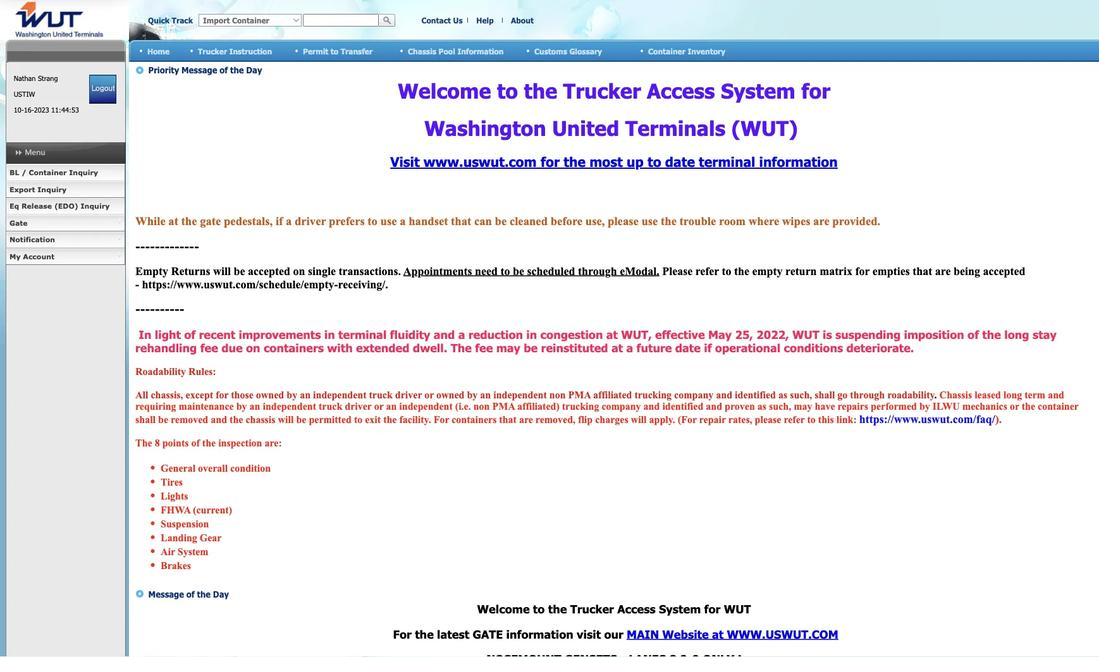 Task type: vqa. For each thing, say whether or not it's contained in the screenshot.
BL / Container Inquiry link
yes



Task type: describe. For each thing, give the bounding box(es) containing it.
(edo)
[[54, 202, 78, 210]]

instruction
[[229, 46, 272, 55]]

export inquiry
[[9, 185, 66, 194]]

container inventory
[[648, 46, 725, 55]]

track
[[172, 16, 193, 25]]

help link
[[476, 16, 494, 25]]

my account
[[9, 252, 54, 261]]

home
[[147, 46, 170, 55]]

trucker instruction
[[198, 46, 272, 55]]

quick
[[148, 16, 170, 25]]

about
[[511, 16, 534, 25]]

1 horizontal spatial container
[[648, 46, 685, 55]]

export inquiry link
[[6, 181, 125, 198]]

/
[[22, 168, 26, 177]]

chassis pool information
[[408, 46, 504, 55]]

gate link
[[6, 215, 125, 231]]

ustiw
[[14, 90, 35, 98]]

customs glossary
[[534, 46, 602, 55]]

contact us link
[[421, 16, 463, 25]]

my account link
[[6, 248, 125, 265]]

transfer
[[341, 46, 373, 55]]

16-
[[24, 106, 34, 114]]

export
[[9, 185, 35, 194]]

gate
[[9, 219, 28, 227]]

release
[[21, 202, 52, 210]]

about link
[[511, 16, 534, 25]]



Task type: locate. For each thing, give the bounding box(es) containing it.
my
[[9, 252, 21, 261]]

2023
[[34, 106, 49, 114]]

bl
[[9, 168, 19, 177]]

container inside bl / container inquiry link
[[29, 168, 67, 177]]

bl / container inquiry link
[[6, 164, 125, 181]]

help
[[476, 16, 494, 25]]

None text field
[[303, 14, 379, 27]]

nathan
[[14, 74, 36, 83]]

container up export inquiry
[[29, 168, 67, 177]]

account
[[23, 252, 54, 261]]

eq
[[9, 202, 19, 210]]

pool
[[439, 46, 455, 55]]

0 vertical spatial container
[[648, 46, 685, 55]]

inquiry for (edo)
[[81, 202, 110, 210]]

inquiry up export inquiry link
[[69, 168, 98, 177]]

notification
[[9, 235, 55, 244]]

0 horizontal spatial container
[[29, 168, 67, 177]]

11:44:53
[[51, 106, 79, 114]]

0 vertical spatial inquiry
[[69, 168, 98, 177]]

strang
[[38, 74, 58, 83]]

2 vertical spatial inquiry
[[81, 202, 110, 210]]

10-16-2023 11:44:53
[[14, 106, 79, 114]]

information
[[457, 46, 504, 55]]

to
[[331, 46, 338, 55]]

eq release (edo) inquiry
[[9, 202, 110, 210]]

eq release (edo) inquiry link
[[6, 198, 125, 215]]

nathan strang
[[14, 74, 58, 83]]

container left 'inventory' on the top of the page
[[648, 46, 685, 55]]

notification link
[[6, 231, 125, 248]]

container
[[648, 46, 685, 55], [29, 168, 67, 177]]

customs
[[534, 46, 567, 55]]

10-
[[14, 106, 24, 114]]

inventory
[[688, 46, 725, 55]]

permit
[[303, 46, 328, 55]]

login image
[[89, 75, 117, 104]]

us
[[453, 16, 463, 25]]

permit to transfer
[[303, 46, 373, 55]]

contact us
[[421, 16, 463, 25]]

inquiry down "bl / container inquiry"
[[38, 185, 66, 194]]

1 vertical spatial container
[[29, 168, 67, 177]]

glossary
[[569, 46, 602, 55]]

inquiry for container
[[69, 168, 98, 177]]

chassis
[[408, 46, 436, 55]]

inquiry
[[69, 168, 98, 177], [38, 185, 66, 194], [81, 202, 110, 210]]

quick track
[[148, 16, 193, 25]]

contact
[[421, 16, 451, 25]]

inquiry right the "(edo)"
[[81, 202, 110, 210]]

1 vertical spatial inquiry
[[38, 185, 66, 194]]

trucker
[[198, 46, 227, 55]]

bl / container inquiry
[[9, 168, 98, 177]]



